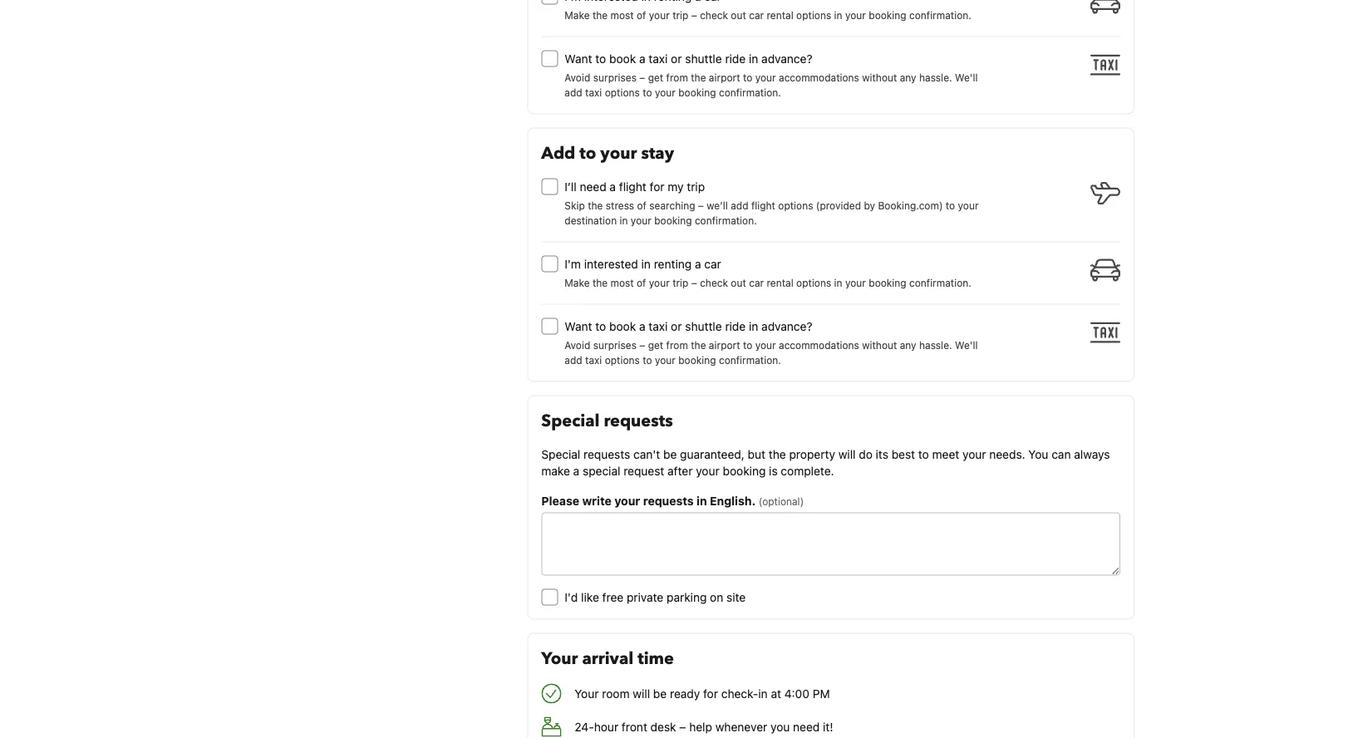 Task type: vqa. For each thing, say whether or not it's contained in the screenshot.
confirmation. inside the Skip the stress of searching – we'll add flight options (provided by Booking.com) to your destination in your booking confirmation.
yes



Task type: describe. For each thing, give the bounding box(es) containing it.
2 or from the top
[[671, 319, 682, 333]]

confirmation. inside skip the stress of searching – we'll add flight options (provided by booking.com) to your destination in your booking confirmation.
[[695, 215, 757, 227]]

english.
[[710, 494, 756, 508]]

special for special requests can't be guaranteed, but the property will do its best to meet your needs. you can always make a special request after your booking is complete.
[[542, 447, 581, 461]]

ride inside group
[[725, 52, 746, 65]]

(provided
[[816, 200, 862, 212]]

please
[[542, 494, 580, 508]]

from inside want to book a taxi or shuttle ride in advance? group
[[667, 72, 688, 84]]

add inside skip the stress of searching – we'll add flight options (provided by booking.com) to your destination in your booking confirmation.
[[731, 200, 749, 212]]

2 want from the top
[[565, 319, 593, 333]]

most inside want to book a taxi or shuttle ride in advance? group
[[611, 10, 634, 21]]

i'm
[[565, 257, 581, 271]]

any inside group
[[900, 340, 917, 351]]

2 vertical spatial add
[[565, 355, 583, 366]]

get inside group
[[648, 340, 664, 351]]

arrival
[[582, 647, 634, 670]]

your arrival time
[[542, 647, 674, 670]]

ready
[[670, 687, 700, 701]]

you
[[771, 720, 790, 734]]

for inside group
[[650, 180, 665, 193]]

booking inside special requests can't be guaranteed, but the property will do its best to meet your needs. you can always make a special request after your booking is complete.
[[723, 464, 766, 478]]

like
[[581, 590, 599, 604]]

best
[[892, 447, 916, 461]]

make
[[542, 464, 570, 478]]

book inside group
[[610, 52, 636, 65]]

accommodations inside group
[[779, 340, 860, 351]]

need inside group
[[580, 180, 607, 193]]

requests for special requests
[[604, 410, 673, 433]]

interested
[[584, 257, 638, 271]]

write
[[582, 494, 612, 508]]

make the most of your trip – check out car rental options in your booking confirmation. inside want to book a taxi or shuttle ride in advance? group
[[565, 10, 972, 21]]

to inside skip the stress of searching – we'll add flight options (provided by booking.com) to your destination in your booking confirmation.
[[946, 200, 956, 212]]

it!
[[823, 720, 834, 734]]

destination
[[565, 215, 617, 227]]

hassle. inside want to book a taxi or shuttle ride in advance? group
[[920, 72, 953, 84]]

avoid inside want to book a taxi or shuttle ride in advance? group
[[565, 72, 591, 84]]

i'll need a flight for my trip
[[565, 180, 705, 193]]

do
[[859, 447, 873, 461]]

want to book a taxi or shuttle ride in advance? inside want to book a taxi or shuttle ride in advance? group
[[565, 52, 813, 65]]

whenever
[[716, 720, 768, 734]]

add
[[542, 142, 576, 165]]

the inside skip the stress of searching – we'll add flight options (provided by booking.com) to your destination in your booking confirmation.
[[588, 200, 603, 212]]

add to your stay
[[542, 142, 674, 165]]

from inside group
[[667, 340, 688, 351]]

check inside group
[[700, 277, 728, 289]]

can't
[[634, 447, 660, 461]]

– inside skip the stress of searching – we'll add flight options (provided by booking.com) to your destination in your booking confirmation.
[[698, 200, 704, 212]]

0 horizontal spatial will
[[633, 687, 650, 701]]

2 ride from the top
[[725, 319, 746, 333]]

2 hassle. from the top
[[920, 340, 953, 351]]

2 shuttle from the top
[[685, 319, 722, 333]]

room
[[602, 687, 630, 701]]

by
[[864, 200, 876, 212]]

on
[[710, 590, 724, 604]]

2 vertical spatial requests
[[643, 494, 694, 508]]

1 vertical spatial trip
[[687, 180, 705, 193]]

i'm interested in renting a car
[[565, 257, 722, 271]]

out inside group
[[731, 277, 747, 289]]

i'd like free private parking on site
[[565, 590, 746, 604]]

avoid inside group
[[565, 340, 591, 351]]

we'll inside group
[[955, 340, 978, 351]]

skip the stress of searching – we'll add flight options (provided by booking.com) to your destination in your booking confirmation.
[[565, 200, 979, 227]]

booking inside skip the stress of searching – we'll add flight options (provided by booking.com) to your destination in your booking confirmation.
[[655, 215, 692, 227]]

skip
[[565, 200, 585, 212]]

special requests can't be guaranteed, but the property will do its best to meet your needs. you can always make a special request after your booking is complete.
[[542, 447, 1110, 478]]

(optional)
[[759, 496, 804, 507]]

trip inside want to book a taxi or shuttle ride in advance? group
[[673, 10, 689, 21]]

shuttle inside group
[[685, 52, 722, 65]]

desk
[[651, 720, 677, 734]]

please write your requests in english. (optional)
[[542, 494, 804, 508]]

stay
[[642, 142, 674, 165]]

meet
[[933, 447, 960, 461]]

be for ready
[[653, 687, 667, 701]]

advance? inside group
[[762, 319, 813, 333]]

requests for special requests can't be guaranteed, but the property will do its best to meet your needs. you can always make a special request after your booking is complete.
[[584, 447, 631, 461]]

make inside group
[[565, 277, 590, 289]]

2 vertical spatial trip
[[673, 277, 689, 289]]

special requests
[[542, 410, 673, 433]]

my
[[668, 180, 684, 193]]

car inside want to book a taxi or shuttle ride in advance? group
[[749, 10, 764, 21]]

always
[[1075, 447, 1110, 461]]



Task type: locate. For each thing, give the bounding box(es) containing it.
1 vertical spatial flight
[[752, 200, 776, 212]]

1 vertical spatial car
[[705, 257, 722, 271]]

but
[[748, 447, 766, 461]]

guaranteed,
[[680, 447, 745, 461]]

2 get from the top
[[648, 340, 664, 351]]

1 vertical spatial book
[[610, 319, 636, 333]]

1 make the most of your trip – check out car rental options in your booking confirmation. from the top
[[565, 10, 972, 21]]

2 make from the top
[[565, 277, 590, 289]]

0 vertical spatial hassle.
[[920, 72, 953, 84]]

of for in
[[637, 200, 647, 212]]

0 vertical spatial avoid
[[565, 72, 591, 84]]

surprises up special requests
[[593, 340, 637, 351]]

from
[[667, 72, 688, 84], [667, 340, 688, 351]]

of inside want to book a taxi or shuttle ride in advance? group
[[637, 10, 646, 21]]

2 avoid surprises – get from the airport to your accommodations without any hassle. we'll add taxi options to your booking confirmation. from the top
[[565, 340, 978, 366]]

special inside special requests can't be guaranteed, but the property will do its best to meet your needs. you can always make a special request after your booking is complete.
[[542, 447, 581, 461]]

rental
[[767, 10, 794, 21], [767, 277, 794, 289]]

1 ride from the top
[[725, 52, 746, 65]]

for right "ready"
[[704, 687, 718, 701]]

complete.
[[781, 464, 835, 478]]

your for your arrival time
[[542, 647, 578, 670]]

0 vertical spatial advance?
[[762, 52, 813, 65]]

options
[[797, 10, 832, 21], [605, 87, 640, 99], [779, 200, 814, 212], [797, 277, 832, 289], [605, 355, 640, 366]]

1 vertical spatial add
[[731, 200, 749, 212]]

get inside want to book a taxi or shuttle ride in advance? group
[[648, 72, 664, 84]]

most
[[611, 10, 634, 21], [611, 277, 634, 289]]

2 advance? from the top
[[762, 319, 813, 333]]

to inside special requests can't be guaranteed, but the property will do its best to meet your needs. you can always make a special request after your booking is complete.
[[919, 447, 929, 461]]

advance? inside want to book a taxi or shuttle ride in advance? group
[[762, 52, 813, 65]]

be up after
[[664, 447, 677, 461]]

0 vertical spatial most
[[611, 10, 634, 21]]

site
[[727, 590, 746, 604]]

check-
[[722, 687, 759, 701]]

1 vertical spatial without
[[862, 340, 898, 351]]

make
[[565, 10, 590, 21], [565, 277, 590, 289]]

airport inside group
[[709, 340, 741, 351]]

after
[[668, 464, 693, 478]]

2 avoid from the top
[[565, 340, 591, 351]]

0 vertical spatial surprises
[[593, 72, 637, 84]]

0 vertical spatial airport
[[709, 72, 741, 84]]

surprises
[[593, 72, 637, 84], [593, 340, 637, 351]]

add up special requests
[[565, 355, 583, 366]]

special
[[583, 464, 621, 478]]

property
[[790, 447, 836, 461]]

avoid up special requests
[[565, 340, 591, 351]]

24-hour front desk – help whenever you need it!
[[575, 720, 834, 734]]

1 or from the top
[[671, 52, 682, 65]]

0 vertical spatial your
[[542, 647, 578, 670]]

1 vertical spatial airport
[[709, 340, 741, 351]]

1 shuttle from the top
[[685, 52, 722, 65]]

group
[[542, 172, 1128, 368]]

1 of from the top
[[637, 10, 646, 21]]

1 horizontal spatial will
[[839, 447, 856, 461]]

stress
[[606, 200, 635, 212]]

add inside want to book a taxi or shuttle ride in advance? group
[[565, 87, 583, 99]]

trip
[[673, 10, 689, 21], [687, 180, 705, 193], [673, 277, 689, 289]]

1 want from the top
[[565, 52, 593, 65]]

4:00 pm
[[785, 687, 830, 701]]

1 vertical spatial most
[[611, 277, 634, 289]]

2 without from the top
[[862, 340, 898, 351]]

1 vertical spatial will
[[633, 687, 650, 701]]

0 vertical spatial book
[[610, 52, 636, 65]]

0 horizontal spatial for
[[650, 180, 665, 193]]

0 vertical spatial for
[[650, 180, 665, 193]]

any inside want to book a taxi or shuttle ride in advance? group
[[900, 72, 917, 84]]

rental inside want to book a taxi or shuttle ride in advance? group
[[767, 10, 794, 21]]

0 vertical spatial without
[[862, 72, 898, 84]]

1 vertical spatial your
[[575, 687, 599, 701]]

0 horizontal spatial flight
[[619, 180, 647, 193]]

a inside want to book a taxi or shuttle ride in advance? group
[[639, 52, 646, 65]]

want to book a taxi or shuttle ride in advance? inside group
[[565, 319, 813, 333]]

we'll inside want to book a taxi or shuttle ride in advance? group
[[955, 72, 978, 84]]

1 want to book a taxi or shuttle ride in advance? from the top
[[565, 52, 813, 65]]

without
[[862, 72, 898, 84], [862, 340, 898, 351]]

0 vertical spatial special
[[542, 410, 600, 433]]

1 vertical spatial avoid surprises – get from the airport to your accommodations without any hassle. we'll add taxi options to your booking confirmation.
[[565, 340, 978, 366]]

0 vertical spatial be
[[664, 447, 677, 461]]

want to book a taxi or shuttle ride in advance? group
[[542, 0, 1128, 100]]

flight inside skip the stress of searching – we'll add flight options (provided by booking.com) to your destination in your booking confirmation.
[[752, 200, 776, 212]]

avoid up add
[[565, 72, 591, 84]]

need
[[580, 180, 607, 193], [793, 720, 820, 734]]

0 vertical spatial will
[[839, 447, 856, 461]]

1 hassle. from the top
[[920, 72, 953, 84]]

add right we'll
[[731, 200, 749, 212]]

be inside special requests can't be guaranteed, but the property will do its best to meet your needs. you can always make a special request after your booking is complete.
[[664, 447, 677, 461]]

1 vertical spatial rental
[[767, 277, 794, 289]]

make inside want to book a taxi or shuttle ride in advance? group
[[565, 10, 590, 21]]

add
[[565, 87, 583, 99], [731, 200, 749, 212], [565, 355, 583, 366]]

flight
[[619, 180, 647, 193], [752, 200, 776, 212]]

0 vertical spatial rental
[[767, 10, 794, 21]]

free
[[603, 590, 624, 604]]

1 horizontal spatial flight
[[752, 200, 776, 212]]

0 vertical spatial any
[[900, 72, 917, 84]]

your left arrival
[[542, 647, 578, 670]]

0 vertical spatial accommodations
[[779, 72, 860, 84]]

special
[[542, 410, 600, 433], [542, 447, 581, 461]]

surprises up add to your stay
[[593, 72, 637, 84]]

0 vertical spatial we'll
[[955, 72, 978, 84]]

to
[[596, 52, 606, 65], [743, 72, 753, 84], [643, 87, 652, 99], [580, 142, 596, 165], [946, 200, 956, 212], [596, 319, 606, 333], [743, 340, 753, 351], [643, 355, 652, 366], [919, 447, 929, 461]]

1 most from the top
[[611, 10, 634, 21]]

1 make from the top
[[565, 10, 590, 21]]

1 avoid surprises – get from the airport to your accommodations without any hassle. we'll add taxi options to your booking confirmation. from the top
[[565, 72, 978, 99]]

be for guaranteed,
[[664, 447, 677, 461]]

ride
[[725, 52, 746, 65], [725, 319, 746, 333]]

be left "ready"
[[653, 687, 667, 701]]

0 vertical spatial need
[[580, 180, 607, 193]]

your room will be ready for check-in at 4:00 pm
[[575, 687, 830, 701]]

0 vertical spatial make the most of your trip – check out car rental options in your booking confirmation.
[[565, 10, 972, 21]]

confirmation.
[[910, 10, 972, 21], [719, 87, 781, 99], [695, 215, 757, 227], [910, 277, 972, 289], [719, 355, 781, 366]]

24-
[[575, 720, 594, 734]]

1 check from the top
[[700, 10, 728, 21]]

taxi
[[649, 52, 668, 65], [585, 87, 602, 99], [649, 319, 668, 333], [585, 355, 602, 366]]

airport inside want to book a taxi or shuttle ride in advance? group
[[709, 72, 741, 84]]

add up add
[[565, 87, 583, 99]]

booking.com)
[[878, 200, 943, 212]]

0 vertical spatial trip
[[673, 10, 689, 21]]

1 from from the top
[[667, 72, 688, 84]]

at
[[771, 687, 782, 701]]

will right room
[[633, 687, 650, 701]]

2 of from the top
[[637, 200, 647, 212]]

2 surprises from the top
[[593, 340, 637, 351]]

1 without from the top
[[862, 72, 898, 84]]

of
[[637, 10, 646, 21], [637, 200, 647, 212], [637, 277, 646, 289]]

get
[[648, 72, 664, 84], [648, 340, 664, 351]]

private
[[627, 590, 664, 604]]

2 most from the top
[[611, 277, 634, 289]]

1 vertical spatial from
[[667, 340, 688, 351]]

1 horizontal spatial need
[[793, 720, 820, 734]]

1 vertical spatial for
[[704, 687, 718, 701]]

1 vertical spatial we'll
[[955, 340, 978, 351]]

2 rental from the top
[[767, 277, 794, 289]]

1 avoid from the top
[[565, 72, 591, 84]]

can
[[1052, 447, 1071, 461]]

1 get from the top
[[648, 72, 664, 84]]

avoid
[[565, 72, 591, 84], [565, 340, 591, 351]]

1 vertical spatial requests
[[584, 447, 631, 461]]

0 vertical spatial flight
[[619, 180, 647, 193]]

1 vertical spatial shuttle
[[685, 319, 722, 333]]

help
[[690, 720, 713, 734]]

1 vertical spatial hassle.
[[920, 340, 953, 351]]

for left my
[[650, 180, 665, 193]]

0 vertical spatial shuttle
[[685, 52, 722, 65]]

flight right we'll
[[752, 200, 776, 212]]

3 of from the top
[[637, 277, 646, 289]]

1 vertical spatial avoid
[[565, 340, 591, 351]]

be
[[664, 447, 677, 461], [653, 687, 667, 701]]

your for your room will be ready for check-in at 4:00 pm
[[575, 687, 599, 701]]

1 vertical spatial be
[[653, 687, 667, 701]]

2 out from the top
[[731, 277, 747, 289]]

1 book from the top
[[610, 52, 636, 65]]

options inside skip the stress of searching – we'll add flight options (provided by booking.com) to your destination in your booking confirmation.
[[779, 200, 814, 212]]

is
[[769, 464, 778, 478]]

renting
[[654, 257, 692, 271]]

1 vertical spatial or
[[671, 319, 682, 333]]

1 vertical spatial out
[[731, 277, 747, 289]]

0 vertical spatial want to book a taxi or shuttle ride in advance?
[[565, 52, 813, 65]]

needs.
[[990, 447, 1026, 461]]

1 vertical spatial get
[[648, 340, 664, 351]]

special for special requests
[[542, 410, 600, 433]]

we'll
[[707, 200, 728, 212]]

2 we'll from the top
[[955, 340, 978, 351]]

–
[[692, 10, 697, 21], [640, 72, 646, 84], [698, 200, 704, 212], [692, 277, 697, 289], [640, 340, 646, 351], [680, 720, 686, 734]]

flight up the stress
[[619, 180, 647, 193]]

1 vertical spatial want
[[565, 319, 593, 333]]

1 airport from the top
[[709, 72, 741, 84]]

1 vertical spatial surprises
[[593, 340, 637, 351]]

the inside special requests can't be guaranteed, but the property will do its best to meet your needs. you can always make a special request after your booking is complete.
[[769, 447, 786, 461]]

1 vertical spatial need
[[793, 720, 820, 734]]

2 vertical spatial car
[[749, 277, 764, 289]]

requests
[[604, 410, 673, 433], [584, 447, 631, 461], [643, 494, 694, 508]]

or
[[671, 52, 682, 65], [671, 319, 682, 333]]

searching
[[650, 200, 696, 212]]

make the most of your trip – check out car rental options in your booking confirmation.
[[565, 10, 972, 21], [565, 277, 972, 289]]

i'll
[[565, 180, 577, 193]]

1 vertical spatial advance?
[[762, 319, 813, 333]]

in
[[835, 10, 843, 21], [749, 52, 759, 65], [620, 215, 628, 227], [642, 257, 651, 271], [835, 277, 843, 289], [749, 319, 759, 333], [697, 494, 707, 508], [759, 687, 768, 701]]

2 from from the top
[[667, 340, 688, 351]]

will left do
[[839, 447, 856, 461]]

2 vertical spatial of
[[637, 277, 646, 289]]

a inside special requests can't be guaranteed, but the property will do its best to meet your needs. you can always make a special request after your booking is complete.
[[573, 464, 580, 478]]

1 surprises from the top
[[593, 72, 637, 84]]

request
[[624, 464, 665, 478]]

need right i'll on the left
[[580, 180, 607, 193]]

1 vertical spatial special
[[542, 447, 581, 461]]

0 vertical spatial out
[[731, 10, 747, 21]]

check inside want to book a taxi or shuttle ride in advance? group
[[700, 10, 728, 21]]

1 accommodations from the top
[[779, 72, 860, 84]]

get down the i'm interested in renting a car
[[648, 340, 664, 351]]

2 any from the top
[[900, 340, 917, 351]]

1 advance? from the top
[[762, 52, 813, 65]]

requests down after
[[643, 494, 694, 508]]

out inside want to book a taxi or shuttle ride in advance? group
[[731, 10, 747, 21]]

will
[[839, 447, 856, 461], [633, 687, 650, 701]]

1 vertical spatial ride
[[725, 319, 746, 333]]

1 rental from the top
[[767, 10, 794, 21]]

a
[[639, 52, 646, 65], [610, 180, 616, 193], [695, 257, 701, 271], [639, 319, 646, 333], [573, 464, 580, 478]]

0 vertical spatial of
[[637, 10, 646, 21]]

0 horizontal spatial need
[[580, 180, 607, 193]]

get up stay
[[648, 72, 664, 84]]

the
[[593, 10, 608, 21], [691, 72, 706, 84], [588, 200, 603, 212], [593, 277, 608, 289], [691, 340, 706, 351], [769, 447, 786, 461]]

avoid surprises – get from the airport to your accommodations without any hassle. we'll add taxi options to your booking confirmation. inside group
[[565, 340, 978, 366]]

will inside special requests can't be guaranteed, but the property will do its best to meet your needs. you can always make a special request after your booking is complete.
[[839, 447, 856, 461]]

avoid surprises – get from the airport to your accommodations without any hassle. we'll add taxi options to your booking confirmation.
[[565, 72, 978, 99], [565, 340, 978, 366]]

2 want to book a taxi or shuttle ride in advance? from the top
[[565, 319, 813, 333]]

in inside skip the stress of searching – we'll add flight options (provided by booking.com) to your destination in your booking confirmation.
[[620, 215, 628, 227]]

requests up can't
[[604, 410, 673, 433]]

2 special from the top
[[542, 447, 581, 461]]

0 vertical spatial from
[[667, 72, 688, 84]]

2 accommodations from the top
[[779, 340, 860, 351]]

0 vertical spatial add
[[565, 87, 583, 99]]

0 vertical spatial requests
[[604, 410, 673, 433]]

you
[[1029, 447, 1049, 461]]

from up stay
[[667, 72, 688, 84]]

your
[[649, 10, 670, 21], [846, 10, 866, 21], [756, 72, 776, 84], [655, 87, 676, 99], [601, 142, 637, 165], [958, 200, 979, 212], [631, 215, 652, 227], [649, 277, 670, 289], [846, 277, 866, 289], [756, 340, 776, 351], [655, 355, 676, 366], [963, 447, 987, 461], [696, 464, 720, 478], [615, 494, 641, 508]]

your
[[542, 647, 578, 670], [575, 687, 599, 701]]

1 vertical spatial make
[[565, 277, 590, 289]]

need left it!
[[793, 720, 820, 734]]

1 vertical spatial make the most of your trip – check out car rental options in your booking confirmation.
[[565, 277, 972, 289]]

i'd
[[565, 590, 578, 604]]

booking
[[869, 10, 907, 21], [679, 87, 716, 99], [655, 215, 692, 227], [869, 277, 907, 289], [679, 355, 716, 366], [723, 464, 766, 478]]

0 vertical spatial get
[[648, 72, 664, 84]]

2 make the most of your trip – check out car rental options in your booking confirmation. from the top
[[565, 277, 972, 289]]

time
[[638, 647, 674, 670]]

2 airport from the top
[[709, 340, 741, 351]]

0 vertical spatial ride
[[725, 52, 746, 65]]

0 vertical spatial make
[[565, 10, 590, 21]]

2 check from the top
[[700, 277, 728, 289]]

1 vertical spatial of
[[637, 200, 647, 212]]

0 vertical spatial avoid surprises – get from the airport to your accommodations without any hassle. we'll add taxi options to your booking confirmation.
[[565, 72, 978, 99]]

1 special from the top
[[542, 410, 600, 433]]

accommodations inside want to book a taxi or shuttle ride in advance? group
[[779, 72, 860, 84]]

1 vertical spatial any
[[900, 340, 917, 351]]

1 out from the top
[[731, 10, 747, 21]]

parking
[[667, 590, 707, 604]]

1 horizontal spatial for
[[704, 687, 718, 701]]

0 vertical spatial or
[[671, 52, 682, 65]]

of for book
[[637, 10, 646, 21]]

avoid surprises – get from the airport to your accommodations without any hassle. we'll add taxi options to your booking confirmation. inside want to book a taxi or shuttle ride in advance? group
[[565, 72, 978, 99]]

hour
[[594, 720, 619, 734]]

check
[[700, 10, 728, 21], [700, 277, 728, 289]]

advance?
[[762, 52, 813, 65], [762, 319, 813, 333]]

we'll
[[955, 72, 978, 84], [955, 340, 978, 351]]

1 vertical spatial want to book a taxi or shuttle ride in advance?
[[565, 319, 813, 333]]

of inside skip the stress of searching – we'll add flight options (provided by booking.com) to your destination in your booking confirmation.
[[637, 200, 647, 212]]

your left room
[[575, 687, 599, 701]]

1 any from the top
[[900, 72, 917, 84]]

surprises inside want to book a taxi or shuttle ride in advance? group
[[593, 72, 637, 84]]

out
[[731, 10, 747, 21], [731, 277, 747, 289]]

1 we'll from the top
[[955, 72, 978, 84]]

for
[[650, 180, 665, 193], [704, 687, 718, 701]]

without inside group
[[862, 340, 898, 351]]

2 book from the top
[[610, 319, 636, 333]]

0 vertical spatial check
[[700, 10, 728, 21]]

1 vertical spatial check
[[700, 277, 728, 289]]

0 vertical spatial car
[[749, 10, 764, 21]]

group containing i'll need a flight for my trip
[[542, 172, 1128, 368]]

requests up special
[[584, 447, 631, 461]]

0 vertical spatial want
[[565, 52, 593, 65]]

most inside group
[[611, 277, 634, 289]]

from down "renting"
[[667, 340, 688, 351]]

None text field
[[542, 513, 1121, 576]]

front
[[622, 720, 648, 734]]

1 vertical spatial accommodations
[[779, 340, 860, 351]]

its
[[876, 447, 889, 461]]

requests inside special requests can't be guaranteed, but the property will do its best to meet your needs. you can always make a special request after your booking is complete.
[[584, 447, 631, 461]]

without inside want to book a taxi or shuttle ride in advance? group
[[862, 72, 898, 84]]

hassle.
[[920, 72, 953, 84], [920, 340, 953, 351]]



